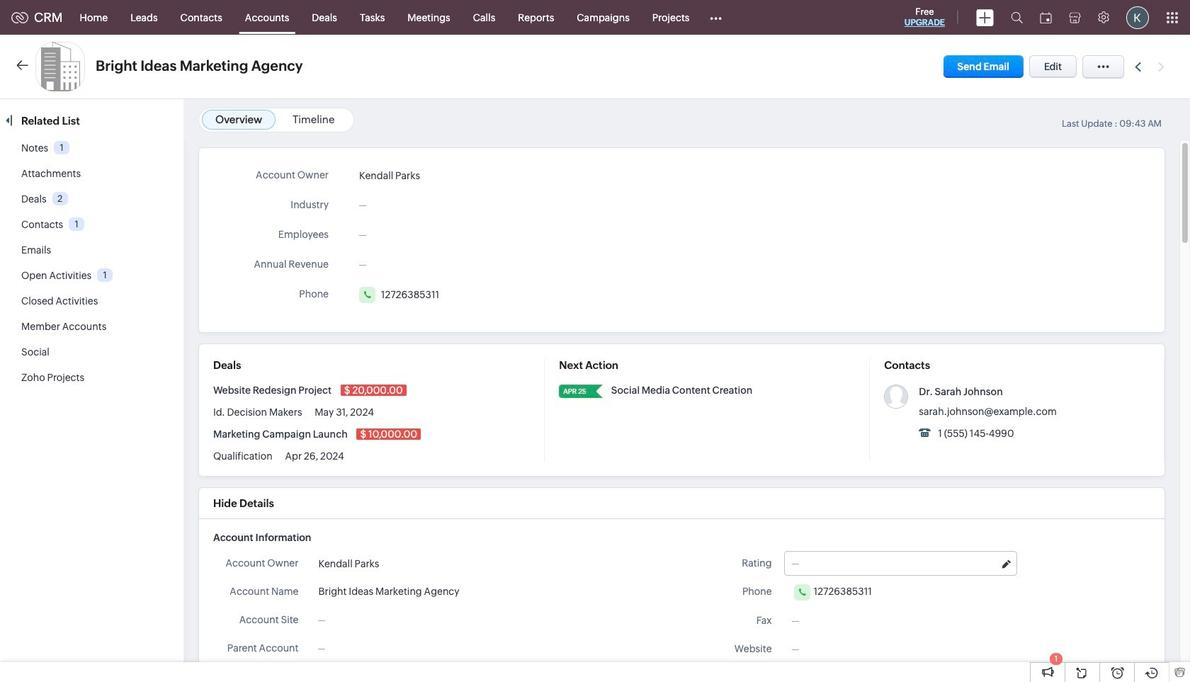 Task type: describe. For each thing, give the bounding box(es) containing it.
create menu element
[[968, 0, 1002, 34]]

next record image
[[1158, 62, 1167, 71]]

previous record image
[[1135, 62, 1141, 71]]

calendar image
[[1040, 12, 1052, 23]]

profile image
[[1126, 6, 1149, 29]]

logo image
[[11, 12, 28, 23]]



Task type: vqa. For each thing, say whether or not it's contained in the screenshot.
logo
yes



Task type: locate. For each thing, give the bounding box(es) containing it.
search element
[[1002, 0, 1031, 35]]

Other Modules field
[[701, 6, 731, 29]]

search image
[[1011, 11, 1023, 23]]

create menu image
[[976, 9, 994, 26]]

profile element
[[1118, 0, 1157, 34]]



